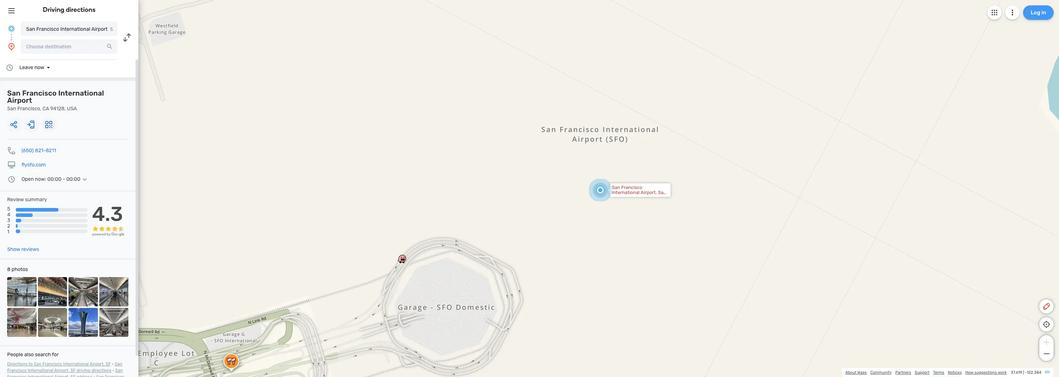 Task type: describe. For each thing, give the bounding box(es) containing it.
image 5 of san francisco international airport, sf image
[[7, 309, 36, 338]]

san francisco international airport san francisco, ca 94128, usa
[[7, 89, 104, 112]]

people also search for
[[7, 353, 59, 359]]

international for san francisco international airport
[[60, 26, 90, 32]]

94128, for airport,
[[643, 195, 657, 201]]

(650) 821-8211 link
[[22, 148, 56, 154]]

chevron down image
[[80, 177, 89, 183]]

sf for driving
[[70, 369, 76, 374]]

airport, for driving
[[54, 369, 69, 374]]

image 8 of san francisco international airport, sf image
[[99, 309, 129, 338]]

also
[[24, 353, 34, 359]]

airport for san francisco international airport san francisco, ca 94128, usa
[[7, 96, 32, 105]]

clock image
[[5, 64, 14, 72]]

5
[[7, 206, 10, 213]]

4.3
[[92, 203, 123, 227]]

airport, for address
[[54, 375, 69, 378]]

francisco for san francisco international airport, san francisco, ca 94128, usa
[[622, 185, 643, 191]]

summary
[[25, 197, 47, 203]]

directions to san francisco international airport, sf
[[7, 363, 111, 368]]

about waze community partners support terms notices how suggestions work
[[846, 371, 1008, 376]]

waze
[[858, 371, 868, 376]]

821-
[[35, 148, 46, 154]]

3
[[7, 218, 10, 224]]

san francisco international airport, sf address link
[[7, 369, 123, 378]]

francisco for san francisco international airport, sf driving directions
[[7, 369, 27, 374]]

leave
[[19, 65, 33, 71]]

to
[[29, 363, 33, 368]]

image 1 of san francisco international airport, sf image
[[7, 278, 36, 307]]

francisco, for airport,
[[612, 195, 635, 201]]

show reviews
[[7, 247, 39, 253]]

work
[[999, 371, 1008, 376]]

location image
[[7, 42, 16, 51]]

usa for airport
[[67, 106, 77, 112]]

(650)
[[22, 148, 34, 154]]

support
[[916, 371, 930, 376]]

0 vertical spatial sf
[[106, 363, 111, 368]]

support link
[[916, 371, 930, 376]]

ca for airport
[[43, 106, 49, 112]]

directions to san francisco international airport, sf link
[[7, 363, 111, 368]]

airport, for francisco,
[[641, 190, 657, 196]]

driving
[[77, 369, 90, 374]]

airport for san francisco international airport
[[91, 26, 108, 32]]

8211
[[46, 148, 56, 154]]

flysfo.com link
[[22, 162, 46, 168]]

4
[[7, 212, 10, 218]]

reviews
[[21, 247, 39, 253]]

driving directions
[[43, 6, 96, 14]]

international for san francisco international airport, sf driving directions
[[28, 369, 53, 374]]

francisco for san francisco international airport san francisco, ca 94128, usa
[[22, 89, 57, 98]]

1 00:00 from the left
[[47, 177, 61, 183]]

san inside san francisco international airport, sf address
[[115, 369, 123, 374]]

terms link
[[934, 371, 945, 376]]

zoom in image
[[1043, 339, 1052, 347]]

partners link
[[896, 371, 912, 376]]

zoom out image
[[1043, 350, 1052, 359]]

san francisco international airport, sf driving directions
[[7, 363, 122, 374]]

san inside button
[[26, 26, 35, 32]]

now:
[[35, 177, 46, 183]]

photos
[[12, 267, 28, 273]]

(650) 821-8211
[[22, 148, 56, 154]]



Task type: vqa. For each thing, say whether or not it's contained in the screenshot.
middle OR,
no



Task type: locate. For each thing, give the bounding box(es) containing it.
sf inside san francisco international airport, sf address
[[70, 375, 76, 378]]

san francisco international airport button
[[21, 22, 118, 36]]

international for san francisco international airport san francisco, ca 94128, usa
[[58, 89, 104, 98]]

8 photos
[[7, 267, 28, 273]]

directions inside "san francisco international airport, sf driving directions"
[[92, 369, 112, 374]]

1 horizontal spatial airport
[[91, 26, 108, 32]]

airport inside 'san francisco international airport san francisco, ca 94128, usa'
[[7, 96, 32, 105]]

ca inside san francisco international airport, san francisco, ca 94128, usa
[[636, 195, 642, 201]]

1 vertical spatial -
[[1026, 371, 1028, 376]]

1 vertical spatial usa
[[658, 195, 668, 201]]

francisco inside 'san francisco international airport san francisco, ca 94128, usa'
[[22, 89, 57, 98]]

0 horizontal spatial -
[[63, 177, 65, 183]]

0 vertical spatial airport
[[91, 26, 108, 32]]

international for san francisco international airport, san francisco, ca 94128, usa
[[612, 190, 640, 196]]

review summary
[[7, 197, 47, 203]]

about waze link
[[846, 371, 868, 376]]

driving
[[43, 6, 64, 14]]

directions up address
[[92, 369, 112, 374]]

- left chevron down icon in the left top of the page
[[63, 177, 65, 183]]

1 horizontal spatial 94128,
[[643, 195, 657, 201]]

- right |
[[1026, 371, 1028, 376]]

for
[[52, 353, 59, 359]]

san francisco international airport
[[26, 26, 108, 32]]

1 vertical spatial directions
[[92, 369, 112, 374]]

00:00
[[47, 177, 61, 183], [66, 177, 80, 183]]

search
[[35, 353, 51, 359]]

notices
[[949, 371, 963, 376]]

1 horizontal spatial francisco,
[[612, 195, 635, 201]]

0 horizontal spatial airport
[[7, 96, 32, 105]]

5 4 3 2 1
[[7, 206, 10, 236]]

francisco, inside 'san francisco international airport san francisco, ca 94128, usa'
[[17, 106, 41, 112]]

1 vertical spatial francisco,
[[612, 195, 635, 201]]

francisco, inside san francisco international airport, san francisco, ca 94128, usa
[[612, 195, 635, 201]]

airport down leave
[[7, 96, 32, 105]]

1 horizontal spatial ca
[[636, 195, 642, 201]]

computer image
[[7, 161, 16, 170]]

ca inside 'san francisco international airport san francisco, ca 94128, usa'
[[43, 106, 49, 112]]

international for san francisco international airport, sf address
[[28, 375, 53, 378]]

1 vertical spatial sf
[[70, 369, 76, 374]]

about
[[846, 371, 857, 376]]

airport, inside "san francisco international airport, sf driving directions"
[[54, 369, 69, 374]]

0 vertical spatial ca
[[43, 106, 49, 112]]

san
[[26, 26, 35, 32], [7, 89, 21, 98], [7, 106, 16, 112], [612, 185, 621, 191], [659, 190, 667, 196], [34, 363, 41, 368], [115, 363, 122, 368], [115, 369, 123, 374]]

1 vertical spatial 94128,
[[643, 195, 657, 201]]

suggestions
[[975, 371, 998, 376]]

1
[[7, 230, 9, 236]]

francisco inside san francisco international airport, san francisco, ca 94128, usa
[[622, 185, 643, 191]]

0 vertical spatial directions
[[66, 6, 96, 14]]

0 vertical spatial francisco,
[[17, 106, 41, 112]]

partners
[[896, 371, 912, 376]]

image 7 of san francisco international airport, sf image
[[69, 309, 98, 338]]

1 horizontal spatial 00:00
[[66, 177, 80, 183]]

|
[[1024, 371, 1025, 376]]

address
[[77, 375, 93, 378]]

usa inside 'san francisco international airport san francisco, ca 94128, usa'
[[67, 106, 77, 112]]

1 vertical spatial airport
[[7, 96, 32, 105]]

sf inside "san francisco international airport, sf driving directions"
[[70, 369, 76, 374]]

94128, inside san francisco international airport, san francisco, ca 94128, usa
[[643, 195, 657, 201]]

open
[[22, 177, 34, 183]]

37.619 | -122.384
[[1012, 371, 1042, 376]]

sf for address
[[70, 375, 76, 378]]

pencil image
[[1043, 303, 1052, 312]]

international inside san francisco international airport, san francisco, ca 94128, usa
[[612, 190, 640, 196]]

flysfo.com
[[22, 162, 46, 168]]

airport,
[[641, 190, 657, 196], [90, 363, 105, 368], [54, 369, 69, 374], [54, 375, 69, 378]]

francisco inside san francisco international airport button
[[36, 26, 59, 32]]

link image
[[1045, 370, 1051, 376]]

usa for airport,
[[658, 195, 668, 201]]

0 horizontal spatial 00:00
[[47, 177, 61, 183]]

usa inside san francisco international airport, san francisco, ca 94128, usa
[[658, 195, 668, 201]]

international inside 'san francisco international airport san francisco, ca 94128, usa'
[[58, 89, 104, 98]]

sf
[[106, 363, 111, 368], [70, 369, 76, 374], [70, 375, 76, 378]]

current location image
[[7, 24, 16, 33]]

terms
[[934, 371, 945, 376]]

image 2 of san francisco international airport, sf image
[[38, 278, 67, 307]]

0 horizontal spatial usa
[[67, 106, 77, 112]]

francisco
[[36, 26, 59, 32], [22, 89, 57, 98], [622, 185, 643, 191], [42, 363, 62, 368], [7, 369, 27, 374], [7, 375, 27, 378]]

airport
[[91, 26, 108, 32], [7, 96, 32, 105]]

Choose destination text field
[[21, 39, 118, 54]]

0 vertical spatial 94128,
[[50, 106, 66, 112]]

usa
[[67, 106, 77, 112], [658, 195, 668, 201]]

international inside button
[[60, 26, 90, 32]]

international inside san francisco international airport, sf address
[[28, 375, 53, 378]]

francisco for san francisco international airport, sf address
[[7, 375, 27, 378]]

notices link
[[949, 371, 963, 376]]

people
[[7, 353, 23, 359]]

call image
[[7, 147, 16, 155]]

0 horizontal spatial 94128,
[[50, 106, 66, 112]]

community
[[871, 371, 892, 376]]

0 horizontal spatial francisco,
[[17, 106, 41, 112]]

-
[[63, 177, 65, 183], [1026, 371, 1028, 376]]

how
[[966, 371, 974, 376]]

international
[[60, 26, 90, 32], [58, 89, 104, 98], [612, 190, 640, 196], [63, 363, 89, 368], [28, 369, 53, 374], [28, 375, 53, 378]]

1 horizontal spatial usa
[[658, 195, 668, 201]]

san francisco international airport, san francisco, ca 94128, usa
[[612, 185, 668, 201]]

37.619
[[1012, 371, 1023, 376]]

leave now
[[19, 65, 44, 71]]

2 00:00 from the left
[[66, 177, 80, 183]]

airport, inside san francisco international airport, san francisco, ca 94128, usa
[[641, 190, 657, 196]]

0 vertical spatial usa
[[67, 106, 77, 112]]

94128, for airport
[[50, 106, 66, 112]]

review
[[7, 197, 24, 203]]

san francisco international airport, sf driving directions link
[[7, 363, 122, 374]]

2 vertical spatial sf
[[70, 375, 76, 378]]

how suggestions work link
[[966, 371, 1008, 376]]

open now: 00:00 - 00:00 button
[[22, 177, 89, 183]]

94128,
[[50, 106, 66, 112], [643, 195, 657, 201]]

2
[[7, 224, 10, 230]]

show
[[7, 247, 20, 253]]

airport up choose destination text field
[[91, 26, 108, 32]]

francisco, for airport
[[17, 106, 41, 112]]

0 horizontal spatial ca
[[43, 106, 49, 112]]

ca
[[43, 106, 49, 112], [636, 195, 642, 201]]

1 horizontal spatial -
[[1026, 371, 1028, 376]]

image 6 of san francisco international airport, sf image
[[38, 309, 67, 338]]

airport, inside san francisco international airport, sf address
[[54, 375, 69, 378]]

san inside "san francisco international airport, sf driving directions"
[[115, 363, 122, 368]]

ca for airport,
[[636, 195, 642, 201]]

image 3 of san francisco international airport, sf image
[[69, 278, 98, 307]]

0 vertical spatial -
[[63, 177, 65, 183]]

94128, inside 'san francisco international airport san francisco, ca 94128, usa'
[[50, 106, 66, 112]]

image 4 of san francisco international airport, sf image
[[99, 278, 129, 307]]

directions up san francisco international airport button
[[66, 6, 96, 14]]

clock image
[[7, 176, 16, 184]]

directions
[[66, 6, 96, 14], [92, 369, 112, 374]]

122.384
[[1028, 371, 1042, 376]]

airport inside san francisco international airport button
[[91, 26, 108, 32]]

now
[[34, 65, 44, 71]]

directions
[[7, 363, 28, 368]]

8
[[7, 267, 10, 273]]

1 vertical spatial ca
[[636, 195, 642, 201]]

international inside "san francisco international airport, sf driving directions"
[[28, 369, 53, 374]]

francisco,
[[17, 106, 41, 112], [612, 195, 635, 201]]

francisco inside "san francisco international airport, sf driving directions"
[[7, 369, 27, 374]]

francisco inside san francisco international airport, sf address
[[7, 375, 27, 378]]

san francisco international airport, sf address
[[7, 369, 123, 378]]

community link
[[871, 371, 892, 376]]

open now: 00:00 - 00:00
[[22, 177, 80, 183]]

francisco for san francisco international airport
[[36, 26, 59, 32]]



